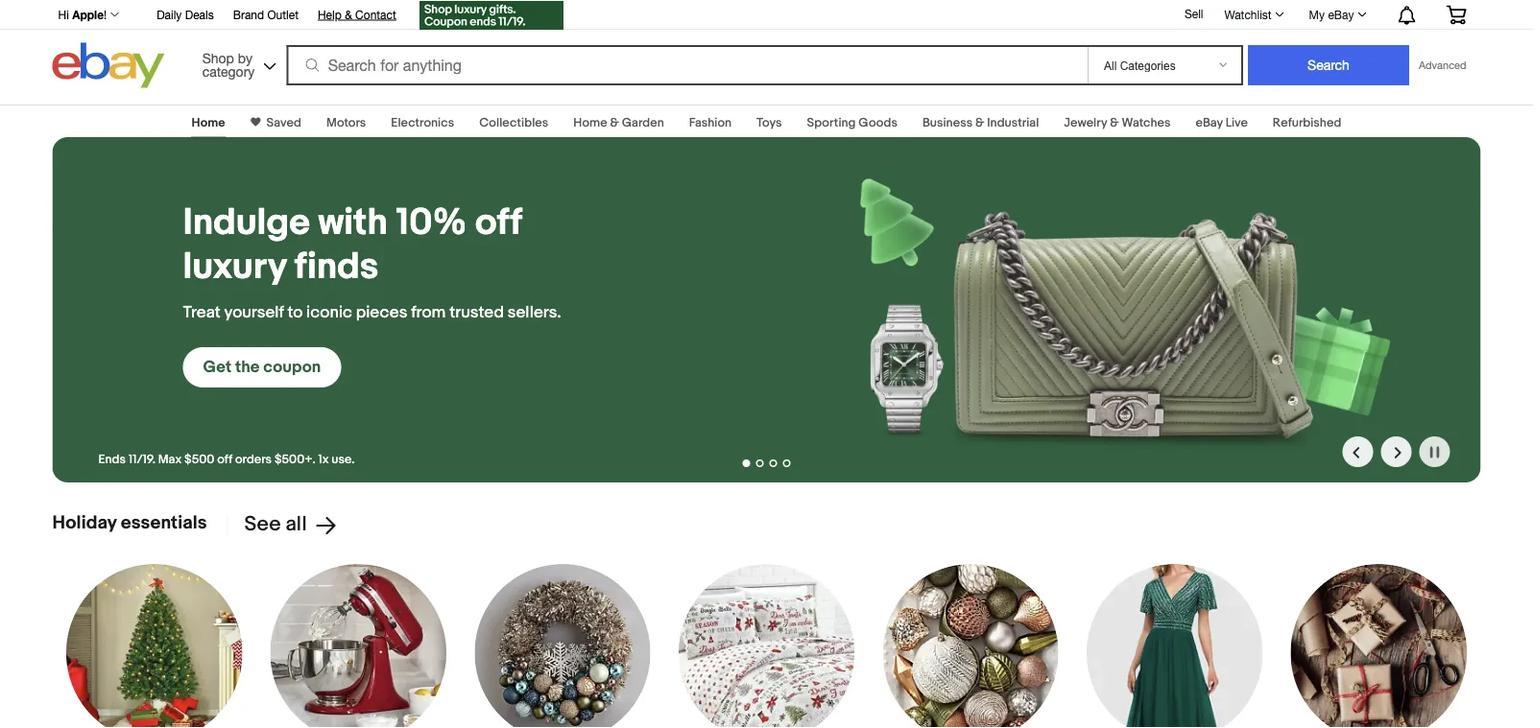 Task type: vqa. For each thing, say whether or not it's contained in the screenshot.
second shipping
no



Task type: locate. For each thing, give the bounding box(es) containing it.
off right 10%
[[475, 201, 522, 246]]

max
[[158, 452, 182, 467]]

ebay right my
[[1328, 8, 1354, 21]]

watchlist link
[[1214, 3, 1293, 26]]

orders
[[235, 452, 272, 467]]

with
[[318, 201, 388, 246]]

off right $500
[[217, 452, 232, 467]]

home
[[192, 115, 225, 130], [573, 115, 607, 130]]

get the coupon
[[203, 358, 321, 378]]

& left garden
[[610, 115, 619, 130]]

help
[[318, 8, 342, 21]]

my ebay
[[1309, 8, 1354, 21]]

& for help
[[345, 8, 352, 21]]

help & contact
[[318, 8, 396, 21]]

garden
[[622, 115, 664, 130]]

0 horizontal spatial off
[[217, 452, 232, 467]]

0 vertical spatial off
[[475, 201, 522, 246]]

brand
[[233, 8, 264, 21]]

home for home & garden
[[573, 115, 607, 130]]

from
[[411, 303, 446, 323]]

fashion link
[[689, 115, 732, 130]]

coupon
[[263, 358, 321, 378]]

& right business
[[976, 115, 985, 130]]

1 home from the left
[[192, 115, 225, 130]]

hi
[[58, 8, 69, 21]]

pieces
[[356, 303, 407, 323]]

2 home from the left
[[573, 115, 607, 130]]

0 vertical spatial ebay
[[1328, 8, 1354, 21]]

ends
[[98, 452, 126, 467]]

motors link
[[326, 115, 366, 130]]

0 horizontal spatial ebay
[[1196, 115, 1223, 130]]

home for home
[[192, 115, 225, 130]]

jewelry & watches
[[1064, 115, 1171, 130]]

off
[[475, 201, 522, 246], [217, 452, 232, 467]]

None submit
[[1248, 45, 1409, 85]]

11/19.
[[129, 452, 155, 467]]

treat yourself to iconic pieces from trusted sellers.
[[183, 303, 561, 323]]

contact
[[355, 8, 396, 21]]

your shopping cart image
[[1445, 5, 1468, 24]]

refurbished
[[1273, 115, 1342, 130]]

deals
[[185, 8, 214, 21]]

home left garden
[[573, 115, 607, 130]]

holiday
[[52, 512, 117, 534]]

business & industrial link
[[923, 115, 1039, 130]]

get the coupon link
[[183, 348, 341, 388]]

home & garden link
[[573, 115, 664, 130]]

saved link
[[261, 115, 301, 130]]

get the coupon image
[[419, 1, 563, 30]]

collectibles
[[479, 115, 549, 130]]

my
[[1309, 8, 1325, 21]]

to
[[287, 303, 303, 323]]

refurbished link
[[1273, 115, 1342, 130]]

daily deals link
[[157, 5, 214, 26]]

& right help
[[345, 8, 352, 21]]

1 horizontal spatial ebay
[[1328, 8, 1354, 21]]

$500
[[184, 452, 214, 467]]

ebay
[[1328, 8, 1354, 21], [1196, 115, 1223, 130]]

!
[[104, 8, 107, 21]]

see all link
[[226, 513, 338, 538]]

& right the jewelry
[[1110, 115, 1119, 130]]

daily deals
[[157, 8, 214, 21]]

help & contact link
[[318, 5, 396, 26]]

essentials
[[121, 512, 207, 534]]

my ebay link
[[1299, 3, 1375, 26]]

&
[[345, 8, 352, 21], [610, 115, 619, 130], [976, 115, 985, 130], [1110, 115, 1119, 130]]

motors
[[326, 115, 366, 130]]

1 horizontal spatial off
[[475, 201, 522, 246]]

sell
[[1185, 7, 1203, 20]]

0 horizontal spatial home
[[192, 115, 225, 130]]

treat
[[183, 303, 221, 323]]

see
[[244, 513, 281, 538]]

1 vertical spatial ebay
[[1196, 115, 1223, 130]]

ebay live
[[1196, 115, 1248, 130]]

outlet
[[267, 8, 299, 21]]

saved
[[266, 115, 301, 130]]

shop by category
[[202, 50, 255, 79]]

& for home
[[610, 115, 619, 130]]

& inside account navigation
[[345, 8, 352, 21]]

account navigation
[[48, 0, 1481, 32]]

home down the category
[[192, 115, 225, 130]]

holiday essentials
[[52, 512, 207, 534]]

hi apple !
[[58, 8, 107, 21]]

1 horizontal spatial home
[[573, 115, 607, 130]]

ebay left live
[[1196, 115, 1223, 130]]



Task type: describe. For each thing, give the bounding box(es) containing it.
brand outlet link
[[233, 5, 299, 26]]

shop by category banner
[[48, 0, 1481, 93]]

shop
[[202, 50, 234, 66]]

indulge with 10% off luxury finds link
[[183, 201, 590, 290]]

the
[[235, 358, 260, 378]]

by
[[238, 50, 253, 66]]

electronics
[[391, 115, 454, 130]]

home & garden
[[573, 115, 664, 130]]

ebay live link
[[1196, 115, 1248, 130]]

business & industrial
[[923, 115, 1039, 130]]

sporting
[[807, 115, 856, 130]]

all
[[286, 513, 307, 538]]

iconic
[[306, 303, 352, 323]]

& for jewelry
[[1110, 115, 1119, 130]]

finds
[[295, 245, 379, 290]]

daily
[[157, 8, 182, 21]]

collectibles link
[[479, 115, 549, 130]]

apple
[[72, 8, 104, 21]]

sell link
[[1176, 7, 1212, 20]]

jewelry & watches link
[[1064, 115, 1171, 130]]

indulge
[[183, 201, 310, 246]]

fashion
[[689, 115, 732, 130]]

1 vertical spatial off
[[217, 452, 232, 467]]

indulge with 10% off luxury finds
[[183, 201, 522, 290]]

get
[[203, 358, 232, 378]]

sporting goods
[[807, 115, 898, 130]]

business
[[923, 115, 973, 130]]

luxury
[[183, 245, 286, 290]]

trusted
[[450, 303, 504, 323]]

sporting goods link
[[807, 115, 898, 130]]

ebay inside account navigation
[[1328, 8, 1354, 21]]

10%
[[396, 201, 467, 246]]

holiday essentials link
[[52, 512, 207, 534]]

off inside indulge with 10% off luxury finds
[[475, 201, 522, 246]]

goods
[[859, 115, 898, 130]]

1x
[[318, 452, 329, 467]]

& for business
[[976, 115, 985, 130]]

$500+.
[[275, 452, 316, 467]]

category
[[202, 63, 255, 79]]

jewelry
[[1064, 115, 1107, 130]]

toys
[[757, 115, 782, 130]]

advanced link
[[1409, 46, 1476, 84]]

brand outlet
[[233, 8, 299, 21]]

advanced
[[1419, 59, 1467, 72]]

watchlist
[[1225, 8, 1272, 21]]

live
[[1226, 115, 1248, 130]]

sellers.
[[508, 303, 561, 323]]

yourself
[[224, 303, 284, 323]]

toys link
[[757, 115, 782, 130]]

industrial
[[987, 115, 1039, 130]]

none submit inside shop by category banner
[[1248, 45, 1409, 85]]

electronics link
[[391, 115, 454, 130]]

Search for anything text field
[[290, 47, 1084, 84]]

shop by category button
[[194, 43, 280, 84]]

watches
[[1122, 115, 1171, 130]]

use.
[[332, 452, 355, 467]]

see all
[[244, 513, 307, 538]]

ends 11/19. max $500 off orders $500+. 1x use.
[[98, 452, 355, 467]]



